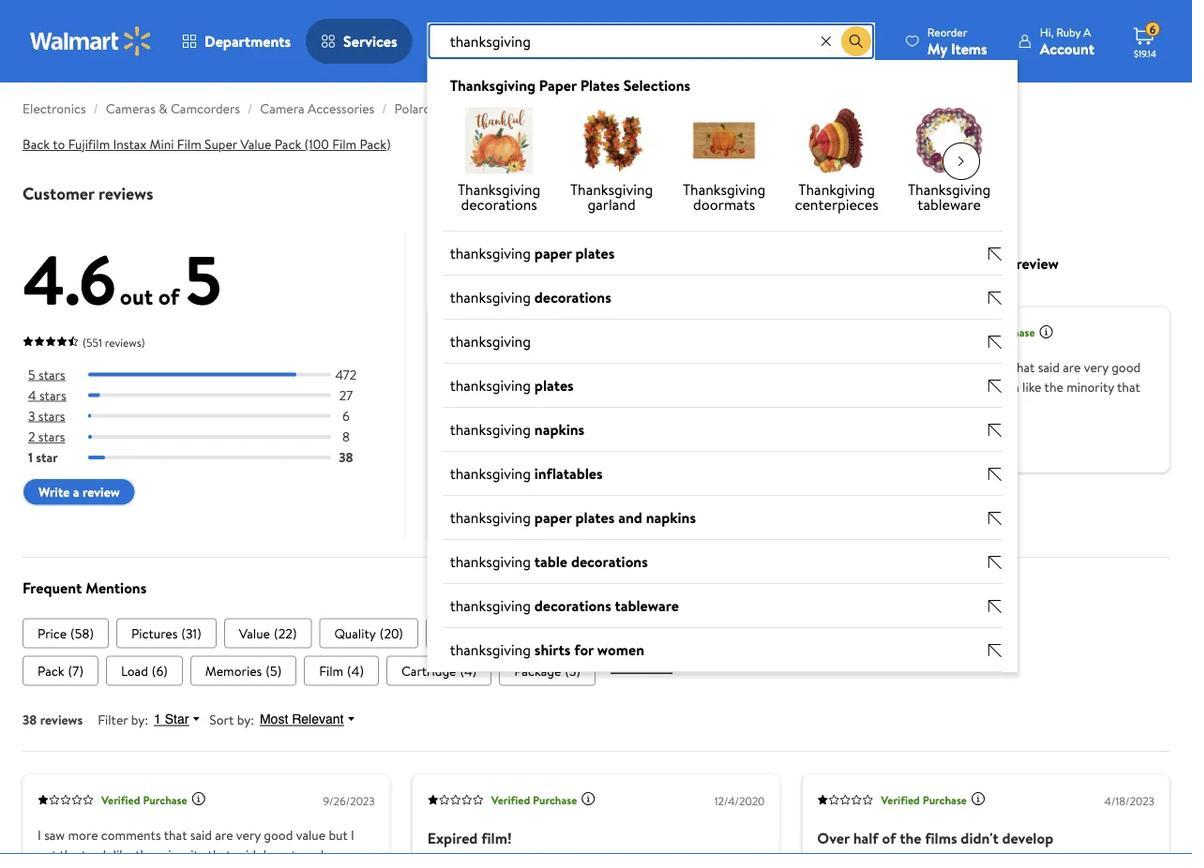 Task type: describe. For each thing, give the bounding box(es) containing it.
update query to thanksgiving shirts for women image
[[988, 643, 1003, 658]]

Walmart Site-Wide search field
[[427, 23, 1018, 673]]

list item containing cartridge
[[386, 656, 492, 686]]

0 vertical spatial works
[[950, 398, 984, 416]]

1 horizontal spatial like
[[1023, 378, 1042, 396]]

see more list
[[23, 656, 1170, 686]]

4 stars
[[28, 386, 66, 404]]

thanksgiving for thanksgiving paper plates
[[450, 243, 531, 264]]

film (4)
[[319, 662, 364, 680]]

1 vertical spatial get
[[38, 846, 57, 855]]

thanksgiving for decorations
[[457, 179, 540, 200]]

0 vertical spatial are
[[1063, 358, 1081, 376]]

thanksgiving doormats
[[682, 179, 765, 215]]

sort
[[210, 710, 234, 729]]

an
[[676, 408, 690, 426]]

4
[[28, 386, 36, 404]]

verified purchase information image for film!
[[581, 792, 596, 807]]

stars for 3 stars
[[38, 407, 65, 425]]

camera (9)
[[526, 624, 590, 642]]

see
[[611, 656, 634, 677]]

list item containing quality
[[319, 618, 418, 649]]

most for most helpful negative review
[[870, 253, 904, 273]]

has
[[655, 408, 673, 426]]

run
[[514, 467, 533, 485]]

instax inside good for sharing! great value! such a great value for the price. i was able to split the pack with my sister who also has an instax camera and needed film. this is my second time buying this product, and i will buy again once i run out.
[[443, 428, 477, 446]]

most for most helpful positive review
[[428, 253, 462, 273]]

tableware inside thanksgiving tableware
[[917, 194, 981, 215]]

review for most helpful negative review
[[1016, 253, 1059, 273]]

positive
[[515, 253, 566, 273]]

1 horizontal spatial napkins
[[646, 508, 696, 528]]

thanksgiving doormats link
[[675, 107, 773, 216]]

1 vertical spatial are
[[215, 826, 233, 844]]

customer
[[23, 182, 94, 205]]

frequent
[[23, 578, 82, 599]]

ruby
[[1056, 24, 1081, 40]]

camera
[[480, 428, 522, 446]]

1 star button
[[148, 711, 210, 728]]

product,
[[580, 447, 628, 466]]

progress bar for 472
[[88, 373, 331, 377]]

0 horizontal spatial more
[[68, 826, 98, 844]]

thanksgiving for thanksgiving inflatables
[[450, 463, 531, 484]]

of for 5
[[158, 281, 179, 312]]

thanksgiving for thanksgiving shirts for women
[[450, 640, 531, 660]]

27
[[339, 386, 353, 404]]

load
[[121, 662, 148, 680]]

verified for over half of the films didn't develop
[[881, 792, 920, 808]]

pictures
[[131, 624, 178, 642]]

search icon image
[[849, 34, 864, 49]]

0 vertical spatial value
[[240, 135, 271, 153]]

0 vertical spatial 6
[[1150, 21, 1156, 37]]

update query to thanksgiving paper plates and napkins image
[[988, 511, 1003, 526]]

shirts
[[535, 640, 571, 660]]

film right mini
[[177, 135, 201, 153]]

1 horizontal spatial minority
[[1067, 378, 1114, 396]]

film inside list item
[[319, 662, 343, 680]]

stars for 2 stars
[[38, 428, 65, 446]]

progress bar for 6
[[88, 414, 331, 418]]

film right (100
[[332, 135, 357, 153]]

good
[[443, 360, 479, 381]]

great
[[562, 360, 599, 381]]

0 horizontal spatial value
[[296, 826, 326, 844]]

verified down update query to thanksgiving decorations icon
[[949, 324, 988, 340]]

1 horizontal spatial pack
[[275, 135, 301, 153]]

needed
[[548, 428, 590, 446]]

star
[[165, 712, 189, 727]]

thanksgiving for paper
[[450, 75, 536, 96]]

2 horizontal spatial value
[[885, 378, 915, 396]]

of
[[656, 624, 672, 642]]

see more button
[[611, 656, 673, 677]]

walmart image
[[30, 26, 152, 56]]

films
[[925, 828, 957, 849]]

0 vertical spatial 5
[[185, 233, 222, 327]]

thanksgiving for thanksgiving napkins
[[450, 419, 531, 440]]

write a review
[[38, 483, 120, 501]]

and inside group
[[618, 508, 642, 528]]

polaroid film & camera film link
[[395, 99, 556, 118]]

was
[[632, 388, 653, 406]]

thanksgiving decorations
[[457, 179, 540, 215]]

out
[[120, 281, 153, 312]]

0 horizontal spatial saw
[[44, 826, 65, 844]]

split
[[443, 408, 467, 426]]

1 vertical spatial do
[[259, 846, 274, 855]]

(22)
[[274, 624, 297, 642]]

this
[[556, 447, 577, 466]]

1 horizontal spatial more
[[916, 358, 946, 376]]

thanksgiving garland
[[570, 179, 653, 215]]

clear search field text image
[[819, 34, 834, 49]]

buy
[[683, 447, 704, 466]]

expired film!
[[427, 828, 512, 849]]

also
[[629, 408, 651, 426]]

able
[[656, 388, 679, 406]]

1 vertical spatial for
[[549, 388, 566, 406]]

star
[[36, 448, 58, 467]]

(4) for film (4)
[[347, 662, 364, 680]]

1 vertical spatial plates
[[535, 375, 574, 396]]

verified for expired film!
[[491, 792, 530, 808]]

thanksgiving for tableware
[[908, 179, 990, 200]]

0 vertical spatial napkins
[[535, 419, 585, 440]]

back to fujifilm instax mini film super value pack (100 film pack)
[[23, 135, 391, 153]]

electronics / cameras & camcorders / camera accessories / polaroid film & camera film
[[23, 99, 556, 118]]

(3)
[[565, 662, 581, 680]]

(6)
[[152, 662, 168, 680]]

1 & from the left
[[159, 99, 167, 118]]

reviews)
[[105, 334, 145, 350]]

0 vertical spatial i saw more comments that said are very good value but i get the trash like the minority that said do not works
[[885, 358, 1141, 416]]

memories (5)
[[205, 662, 282, 680]]

1 vertical spatial very
[[236, 826, 261, 844]]

(100
[[304, 135, 329, 153]]

Search search field
[[427, 23, 875, 60]]

0 vertical spatial saw
[[892, 358, 913, 376]]

tableware inside group
[[615, 596, 679, 616]]

cartridge
[[401, 662, 456, 680]]

update query to thanksgiving napkins image
[[988, 423, 1003, 438]]

table
[[535, 552, 568, 572]]

thanksgiving napkins
[[450, 419, 585, 440]]

verified purchase information image
[[1039, 324, 1054, 339]]

of for the
[[882, 828, 896, 849]]

thanksgiving decorations
[[450, 287, 611, 308]]

value inside good for sharing! great value! such a great value for the price. i was able to split the pack with my sister who also has an instax camera and needed film. this is my second time buying this product, and i will buy again once i run out.
[[517, 388, 546, 406]]

items
[[951, 38, 988, 59]]

helpful for negative
[[907, 253, 953, 273]]

verified purchase information image for saw
[[191, 792, 206, 807]]

verified purchase down update query to thanksgiving decorations icon
[[949, 324, 1035, 340]]

plates for paper plates and napkins
[[576, 508, 615, 528]]

once
[[476, 467, 504, 485]]

0 vertical spatial good
[[1112, 358, 1141, 376]]

verified purchase for expired film!
[[491, 792, 577, 808]]

develop
[[1002, 828, 1054, 849]]

with
[[522, 408, 546, 426]]

film down the paper
[[531, 99, 556, 118]]

0 horizontal spatial 6
[[342, 407, 350, 425]]

thanksgiving garland link
[[562, 107, 660, 216]]

decorations for thanksgiving decorations
[[460, 194, 537, 215]]

0 horizontal spatial instax
[[113, 135, 146, 153]]

verified down thanksgiving decorations
[[507, 324, 546, 340]]

by: for sort by:
[[237, 710, 254, 729]]

cameras
[[106, 99, 156, 118]]

0 horizontal spatial i saw more comments that said are very good value but i get the trash like the minority that said do not works
[[38, 826, 354, 855]]

1 vertical spatial value
[[239, 624, 270, 642]]

1 star
[[28, 448, 58, 467]]

film.
[[593, 428, 618, 446]]

ease of use (8)
[[627, 624, 716, 642]]

thanksgiving for thanksgiving table decorations
[[450, 552, 531, 572]]

0 horizontal spatial like
[[113, 846, 132, 855]]

hi,
[[1040, 24, 1054, 40]]

thanksgiving for thanksgiving decorations tableware
[[450, 596, 531, 616]]

camera up (100
[[260, 99, 305, 118]]

0 vertical spatial and
[[525, 428, 545, 446]]

cartridge (4)
[[401, 662, 477, 680]]

thanksgiving plates
[[450, 375, 574, 396]]

expired
[[427, 828, 478, 849]]

0 vertical spatial get
[[947, 378, 966, 396]]

stars for 4 stars
[[39, 386, 66, 404]]

0 vertical spatial do
[[910, 398, 925, 416]]

camera inside list item
[[526, 624, 570, 642]]

reviews for 38 reviews
[[40, 710, 83, 729]]

1 / from the left
[[93, 99, 98, 118]]

3
[[28, 407, 35, 425]]

1 vertical spatial a
[[73, 483, 79, 501]]

1 vertical spatial comments
[[101, 826, 161, 844]]

pack inside list item
[[38, 662, 64, 680]]

camera accessories link
[[260, 99, 375, 118]]

(551 reviews)
[[83, 334, 145, 350]]

0 horizontal spatial but
[[329, 826, 348, 844]]

0 horizontal spatial trash
[[81, 846, 110, 855]]

for inside group
[[574, 640, 594, 660]]

decorations down thanksgiving paper plates and napkins
[[571, 552, 648, 572]]

0 horizontal spatial 5
[[28, 365, 35, 384]]

(7)
[[68, 662, 83, 680]]

stars for 5 stars
[[38, 365, 65, 384]]

over half of the films didn't develop
[[817, 828, 1054, 849]]

see more
[[611, 656, 673, 677]]

(551
[[83, 334, 102, 350]]

update query to thanksgiving decorations image
[[988, 291, 1003, 306]]

such
[[443, 388, 471, 406]]

polaroid
[[395, 99, 441, 118]]



Task type: vqa. For each thing, say whether or not it's contained in the screenshot.


Task type: locate. For each thing, give the bounding box(es) containing it.
1 vertical spatial reviews
[[40, 710, 83, 729]]

of right the half
[[882, 828, 896, 849]]

decorations inside thanksgiving decorations
[[460, 194, 537, 215]]

stars up 4 stars
[[38, 365, 65, 384]]

0 horizontal spatial are
[[215, 826, 233, 844]]

0 horizontal spatial pack
[[38, 662, 64, 680]]

thanksgiving shirts for women
[[450, 640, 644, 660]]

1 (4) from the left
[[347, 662, 364, 680]]

&
[[159, 99, 167, 118], [472, 99, 481, 118]]

7 thanksgiving from the top
[[450, 508, 531, 528]]

10 thanksgiving from the top
[[450, 640, 531, 660]]

list item containing film
[[304, 656, 379, 686]]

6 down 27
[[342, 407, 350, 425]]

3 progress bar from the top
[[88, 414, 331, 418]]

verified purchase information image for half
[[971, 792, 986, 807]]

1 horizontal spatial tableware
[[917, 194, 981, 215]]

sort by:
[[210, 710, 254, 729]]

thanksgiving inside "link"
[[908, 179, 990, 200]]

list item containing ease of use
[[612, 618, 731, 649]]

thanksgiving for thanksgiving plates
[[450, 375, 531, 396]]

most helpful positive review
[[428, 253, 612, 273]]

5 progress bar from the top
[[88, 456, 331, 460]]

38 down 8
[[339, 448, 353, 467]]

1 vertical spatial good
[[264, 826, 293, 844]]

3 verified purchase information image from the left
[[971, 792, 986, 807]]

out.
[[536, 467, 558, 485]]

review inside write a review link
[[83, 483, 120, 501]]

verified purchase for i saw more comments that said are very good value but i get the trash like the minority that said do not works
[[101, 792, 187, 808]]

2 verified purchase information image from the left
[[581, 792, 596, 807]]

3 stars
[[28, 407, 65, 425]]

services
[[343, 31, 397, 52]]

1 vertical spatial but
[[329, 826, 348, 844]]

reorder
[[928, 24, 967, 40]]

to inside good for sharing! great value! such a great value for the price. i was able to split the pack with my sister who also has an instax camera and needed film. this is my second time buying this product, and i will buy again once i run out.
[[682, 388, 695, 406]]

0 horizontal spatial 38
[[23, 710, 37, 729]]

(31)
[[181, 624, 202, 642]]

1 vertical spatial saw
[[44, 826, 65, 844]]

list item containing price
[[23, 618, 109, 649]]

thanksgiving decorations link
[[450, 107, 547, 216]]

but down 9/26/2023
[[329, 826, 348, 844]]

filter
[[98, 710, 128, 729]]

list item containing value
[[224, 618, 312, 649]]

1 horizontal spatial trash
[[991, 378, 1019, 396]]

/ right "camcorders"
[[248, 99, 253, 118]]

helpful left the positive
[[465, 253, 511, 273]]

decorations for thanksgiving decorations tableware
[[535, 596, 611, 616]]

1 star
[[154, 712, 189, 727]]

napkins down will
[[646, 508, 696, 528]]

write
[[38, 483, 70, 501]]

value (22)
[[239, 624, 297, 642]]

2 vertical spatial and
[[618, 508, 642, 528]]

second
[[443, 447, 484, 466]]

0 horizontal spatial my
[[549, 408, 566, 426]]

next slide for horizontal chip scroller list image
[[943, 143, 980, 180]]

2 (4) from the left
[[460, 662, 477, 680]]

tableware up ease
[[615, 596, 679, 616]]

5 thanksgiving from the top
[[450, 419, 531, 440]]

0 horizontal spatial reviews
[[40, 710, 83, 729]]

1 horizontal spatial my
[[657, 428, 674, 446]]

verified up over half of the films didn't develop
[[881, 792, 920, 808]]

progress bar for 38
[[88, 456, 331, 460]]

0 horizontal spatial not
[[277, 846, 296, 855]]

plates down inflatables
[[576, 508, 615, 528]]

/ left 'cameras' at the top left
[[93, 99, 98, 118]]

update query to thanksgiving table decorations image
[[988, 555, 1003, 570]]

0 vertical spatial tableware
[[917, 194, 981, 215]]

load (6)
[[121, 662, 168, 680]]

progress bar for 27
[[88, 394, 331, 397]]

2 / from the left
[[248, 99, 253, 118]]

stars right the 2
[[38, 428, 65, 446]]

1 horizontal spatial &
[[472, 99, 481, 118]]

to up the an
[[682, 388, 695, 406]]

negative
[[957, 253, 1013, 273]]

inflatables
[[535, 463, 603, 484]]

0 horizontal spatial comments
[[101, 826, 161, 844]]

purchase for over half of the films didn't develop
[[923, 792, 967, 808]]

update query to thanksgiving inflatables image
[[988, 467, 1003, 482]]

1 by: from the left
[[131, 710, 148, 729]]

pack left (7)
[[38, 662, 64, 680]]

/ left polaroid
[[382, 99, 387, 118]]

who
[[603, 408, 626, 426]]

2 helpful from the left
[[907, 253, 953, 273]]

0 vertical spatial comments
[[949, 358, 1009, 376]]

1 progress bar from the top
[[88, 373, 331, 377]]

hi, ruby a account
[[1040, 24, 1095, 59]]

2 horizontal spatial for
[[574, 640, 594, 660]]

half
[[853, 828, 879, 849]]

film!
[[481, 828, 512, 849]]

6 up "$19.14"
[[1150, 21, 1156, 37]]

my
[[928, 38, 948, 59]]

thanksgiving for thanksgiving paper plates and napkins
[[450, 508, 531, 528]]

1 horizontal spatial of
[[882, 828, 896, 849]]

tableware down next slide for horizontal chip scroller list icon
[[917, 194, 981, 215]]

0 vertical spatial of
[[158, 281, 179, 312]]

list box containing thanksgiving paper plates selections
[[427, 60, 1018, 673]]

(5)
[[266, 662, 282, 680]]

fujifilm
[[68, 135, 110, 153]]

2
[[28, 428, 35, 446]]

and down product,
[[618, 508, 642, 528]]

1 horizontal spatial but
[[918, 378, 937, 396]]

verified up film!
[[491, 792, 530, 808]]

verified for i saw more comments that said are very good value but i get the trash like the minority that said do not works
[[101, 792, 140, 808]]

list item containing pictures
[[116, 618, 217, 649]]

most relevant button
[[254, 711, 364, 728]]

8 thanksgiving from the top
[[450, 552, 531, 572]]

0 horizontal spatial to
[[53, 135, 65, 153]]

helpful for positive
[[465, 253, 511, 273]]

1 horizontal spatial comments
[[949, 358, 1009, 376]]

back to fujifilm instax mini film super value pack (100 film pack) link
[[23, 135, 391, 153]]

and
[[525, 428, 545, 446], [631, 447, 652, 466], [618, 508, 642, 528]]

2 horizontal spatial review
[[1016, 253, 1059, 273]]

2 paper from the top
[[535, 508, 572, 528]]

0 vertical spatial a
[[474, 388, 480, 406]]

1 for 1 star
[[28, 448, 33, 467]]

1 vertical spatial and
[[631, 447, 652, 466]]

1 inside dropdown button
[[154, 712, 161, 727]]

reviews down pack (7)
[[40, 710, 83, 729]]

reviews for customer reviews
[[98, 182, 153, 205]]

paper for paper plates and napkins
[[535, 508, 572, 528]]

paper for paper plates
[[535, 243, 572, 264]]

list item containing camera
[[511, 618, 605, 649]]

list box
[[427, 60, 1018, 673]]

5 right out
[[185, 233, 222, 327]]

verified down filter by:
[[101, 792, 140, 808]]

1 vertical spatial pack
[[38, 662, 64, 680]]

thanksgiving
[[450, 243, 531, 264], [450, 287, 531, 308], [450, 331, 531, 352], [450, 375, 531, 396], [450, 419, 531, 440], [450, 463, 531, 484], [450, 508, 531, 528], [450, 552, 531, 572], [450, 596, 531, 616], [450, 640, 531, 660]]

centerpieces
[[795, 194, 878, 215]]

camera down thanksgiving paper plates selections
[[484, 99, 528, 118]]

0 horizontal spatial napkins
[[535, 419, 585, 440]]

thanksgiving inflatables
[[450, 463, 603, 484]]

time
[[487, 447, 512, 466]]

1 horizontal spatial reviews
[[98, 182, 153, 205]]

1 horizontal spatial most
[[428, 253, 462, 273]]

1 horizontal spatial i saw more comments that said are very good value but i get the trash like the minority that said do not works
[[885, 358, 1141, 416]]

list item containing memories
[[190, 656, 297, 686]]

sister
[[569, 408, 599, 426]]

verified purchase up film!
[[491, 792, 577, 808]]

update query to thanksgiving decorations tableware image
[[988, 599, 1003, 614]]

& right polaroid
[[472, 99, 481, 118]]

3 thanksgiving from the top
[[450, 331, 531, 352]]

0 vertical spatial more
[[916, 358, 946, 376]]

1 vertical spatial instax
[[443, 428, 477, 446]]

by: right sort
[[237, 710, 254, 729]]

of inside 4.6 out of 5
[[158, 281, 179, 312]]

value right super
[[240, 135, 271, 153]]

3 / from the left
[[382, 99, 387, 118]]

0 vertical spatial instax
[[113, 135, 146, 153]]

a
[[1084, 24, 1091, 40]]

0 horizontal spatial most
[[260, 712, 288, 727]]

package
[[514, 662, 561, 680]]

plates
[[580, 75, 620, 96]]

5 up 4
[[28, 365, 35, 384]]

selections
[[623, 75, 691, 96]]

0 vertical spatial not
[[928, 398, 947, 416]]

2 & from the left
[[472, 99, 481, 118]]

4 thanksgiving from the top
[[450, 375, 531, 396]]

departments button
[[167, 19, 306, 64]]

i saw more comments that said are very good value but i get the trash like the minority that said do not works
[[885, 358, 1141, 416], [38, 826, 354, 855]]

but left update query to thanksgiving plates image
[[918, 378, 937, 396]]

most helpful negative review
[[870, 253, 1059, 273]]

38 for 38
[[339, 448, 353, 467]]

thanksgiving for doormats
[[682, 179, 765, 200]]

camcorders
[[171, 99, 240, 118]]

1 horizontal spatial very
[[1084, 358, 1109, 376]]

minority
[[1067, 378, 1114, 396], [157, 846, 205, 855]]

0 horizontal spatial a
[[73, 483, 79, 501]]

1 horizontal spatial for
[[549, 388, 566, 406]]

1 vertical spatial of
[[882, 828, 896, 849]]

purchase for expired film!
[[533, 792, 577, 808]]

stars right 3
[[38, 407, 65, 425]]

0 horizontal spatial works
[[299, 846, 333, 855]]

verified purchase for over half of the films didn't develop
[[881, 792, 967, 808]]

review right "write"
[[83, 483, 120, 501]]

1 vertical spatial napkins
[[646, 508, 696, 528]]

my right is
[[657, 428, 674, 446]]

helpful left negative
[[907, 253, 953, 273]]

and up buying at the bottom left of the page
[[525, 428, 545, 446]]

most for most relevant
[[260, 712, 288, 727]]

purchase for i saw more comments that said are very good value but i get the trash like the minority that said do not works
[[143, 792, 187, 808]]

1 for 1 star
[[154, 712, 161, 727]]

thanksgiving for thanksgiving
[[450, 331, 531, 352]]

0 vertical spatial for
[[483, 360, 502, 381]]

relevant
[[292, 712, 344, 727]]

1 horizontal spatial 1
[[154, 712, 161, 727]]

4/18/2023
[[1105, 793, 1155, 809]]

38 left filter
[[23, 710, 37, 729]]

quality
[[334, 624, 376, 642]]

list
[[23, 618, 1170, 649]]

0 vertical spatial my
[[549, 408, 566, 426]]

list item containing package
[[499, 656, 596, 686]]

1 vertical spatial not
[[277, 846, 296, 855]]

is
[[646, 428, 654, 446]]

group containing thanksgiving
[[427, 232, 1018, 673]]

film down quality
[[319, 662, 343, 680]]

most inside popup button
[[260, 712, 288, 727]]

plates up with
[[535, 375, 574, 396]]

very
[[1084, 358, 1109, 376], [236, 826, 261, 844]]

more
[[638, 656, 673, 677]]

thankgiving centerpieces
[[795, 179, 878, 215]]

0 vertical spatial very
[[1084, 358, 1109, 376]]

(4) down the kids (12)
[[460, 662, 477, 680]]

12/4/2020
[[715, 793, 765, 809]]

1 vertical spatial to
[[682, 388, 695, 406]]

pack left (100
[[275, 135, 301, 153]]

super
[[205, 135, 237, 153]]

1 vertical spatial more
[[68, 826, 98, 844]]

stars right 4
[[39, 386, 66, 404]]

0 horizontal spatial tableware
[[615, 596, 679, 616]]

most down thanksgiving decorations on the top
[[428, 253, 462, 273]]

(4) down quality
[[347, 662, 364, 680]]

camera down thanksgiving decorations tableware on the bottom
[[526, 624, 570, 642]]

cameras & camcorders link
[[106, 99, 240, 118]]

0 vertical spatial reviews
[[98, 182, 153, 205]]

decorations down the positive
[[535, 287, 611, 308]]

write a review link
[[23, 478, 136, 506]]

38 for 38 reviews
[[23, 710, 37, 729]]

of right out
[[158, 281, 179, 312]]

memories
[[205, 662, 262, 680]]

mentions
[[85, 578, 147, 599]]

1 horizontal spatial by:
[[237, 710, 254, 729]]

(4) for cartridge (4)
[[460, 662, 477, 680]]

1 vertical spatial minority
[[157, 846, 205, 855]]

plates down garland
[[576, 243, 615, 264]]

4 progress bar from the top
[[88, 435, 331, 439]]

2 horizontal spatial verified purchase information image
[[971, 792, 986, 807]]

back
[[23, 135, 50, 153]]

1 vertical spatial 6
[[342, 407, 350, 425]]

paper down out.
[[535, 508, 572, 528]]

a right such
[[474, 388, 480, 406]]

most right sort by:
[[260, 712, 288, 727]]

1 horizontal spatial good
[[1112, 358, 1141, 376]]

2 thanksgiving from the top
[[450, 287, 531, 308]]

price (58)
[[38, 624, 94, 642]]

0 vertical spatial pack
[[275, 135, 301, 153]]

1 vertical spatial trash
[[81, 846, 110, 855]]

verified purchase information image
[[191, 792, 206, 807], [581, 792, 596, 807], [971, 792, 986, 807]]

1 vertical spatial paper
[[535, 508, 572, 528]]

thanksgiving table decorations
[[450, 552, 648, 572]]

review right update query to thanksgiving paper plates icon on the right of the page
[[1016, 253, 1059, 273]]

1 horizontal spatial get
[[947, 378, 966, 396]]

1 vertical spatial tableware
[[615, 596, 679, 616]]

by: right filter
[[131, 710, 148, 729]]

list item containing pack
[[23, 656, 98, 686]]

by: for filter by:
[[131, 710, 148, 729]]

decorations for thanksgiving decorations
[[535, 287, 611, 308]]

1 horizontal spatial (4)
[[460, 662, 477, 680]]

kids (12)
[[441, 624, 488, 642]]

2 horizontal spatial /
[[382, 99, 387, 118]]

1 helpful from the left
[[465, 253, 511, 273]]

a inside good for sharing! great value! such a great value for the price. i was able to split the pack with my sister who also has an instax camera and needed film. this is my second time buying this product, and i will buy again once i run out.
[[474, 388, 480, 406]]

paper up thanksgiving decorations
[[535, 243, 572, 264]]

buying
[[516, 447, 553, 466]]

thanksgiving for garland
[[570, 179, 653, 200]]

instax up second
[[443, 428, 477, 446]]

progress bar for 8
[[88, 435, 331, 439]]

1 horizontal spatial helpful
[[907, 253, 953, 273]]

to right back at the top
[[53, 135, 65, 153]]

progress bar
[[88, 373, 331, 377], [88, 394, 331, 397], [88, 414, 331, 418], [88, 435, 331, 439], [88, 456, 331, 460]]

again
[[443, 467, 473, 485]]

0 horizontal spatial of
[[158, 281, 179, 312]]

thanksgiving for thanksgiving decorations
[[450, 287, 531, 308]]

decorations up (9)
[[535, 596, 611, 616]]

1
[[28, 448, 33, 467], [154, 712, 161, 727]]

1 vertical spatial i saw more comments that said are very good value but i get the trash like the minority that said do not works
[[38, 826, 354, 855]]

instax left mini
[[113, 135, 146, 153]]

update query to thanksgiving paper plates image
[[988, 247, 1003, 262]]

update query to thanksgiving plates image
[[988, 379, 1003, 394]]

0 horizontal spatial for
[[483, 360, 502, 381]]

for up great
[[483, 360, 502, 381]]

0 horizontal spatial helpful
[[465, 253, 511, 273]]

0 vertical spatial plates
[[576, 243, 615, 264]]

verified purchase up over half of the films didn't develop
[[881, 792, 967, 808]]

group
[[427, 232, 1018, 673]]

review right the positive
[[569, 253, 612, 273]]

verified purchase down thanksgiving decorations
[[507, 324, 593, 340]]

good for sharing! great value! such a great value for the price. i was able to split the pack with my sister who also has an instax camera and needed film. this is my second time buying this product, and i will buy again once i run out.
[[443, 360, 704, 485]]

(4)
[[347, 662, 364, 680], [460, 662, 477, 680]]

1 vertical spatial works
[[299, 846, 333, 855]]

reviews down mini
[[98, 182, 153, 205]]

services button
[[306, 19, 412, 64]]

napkins up this
[[535, 419, 585, 440]]

6 thanksgiving from the top
[[450, 463, 531, 484]]

0 horizontal spatial very
[[236, 826, 261, 844]]

1 horizontal spatial instax
[[443, 428, 477, 446]]

2 progress bar from the top
[[88, 394, 331, 397]]

for up (3)
[[574, 640, 594, 660]]

9/26/2023
[[323, 793, 375, 809]]

0 horizontal spatial minority
[[157, 846, 205, 855]]

katie
[[443, 501, 472, 519]]

& right 'cameras' at the top left
[[159, 99, 167, 118]]

1 paper from the top
[[535, 243, 572, 264]]

list containing price
[[23, 618, 1170, 649]]

for down great
[[549, 388, 566, 406]]

1 verified purchase information image from the left
[[191, 792, 206, 807]]

review for most helpful positive review
[[569, 253, 612, 273]]

update query to thanksgiving image
[[988, 335, 1003, 350]]

thankgiving
[[798, 179, 875, 200]]

0 horizontal spatial (4)
[[347, 662, 364, 680]]

(20)
[[380, 624, 403, 642]]

thanksgiving tableware
[[908, 179, 990, 215]]

value left (22)
[[239, 624, 270, 642]]

decorations up the thanksgiving paper plates
[[460, 194, 537, 215]]

and down is
[[631, 447, 652, 466]]

1 thanksgiving from the top
[[450, 243, 531, 264]]

0 vertical spatial to
[[53, 135, 65, 153]]

plates for paper plates
[[576, 243, 615, 264]]

verified purchase down filter by:
[[101, 792, 187, 808]]

price.
[[591, 388, 622, 406]]

a right "write"
[[73, 483, 79, 501]]

0 vertical spatial 38
[[339, 448, 353, 467]]

2 by: from the left
[[237, 710, 254, 729]]

film right polaroid
[[444, 99, 469, 118]]

1 vertical spatial my
[[657, 428, 674, 446]]

thanksgiving decorations tableware
[[450, 596, 679, 616]]

list item containing load
[[106, 656, 183, 686]]

doormats
[[693, 194, 755, 215]]

1 horizontal spatial a
[[474, 388, 480, 406]]

9 thanksgiving from the top
[[450, 596, 531, 616]]

list item containing kids
[[426, 618, 503, 649]]

thanksgiving link
[[442, 320, 980, 363]]

my up needed
[[549, 408, 566, 426]]

1 horizontal spatial 5
[[185, 233, 222, 327]]

camera
[[260, 99, 305, 118], [484, 99, 528, 118], [526, 624, 570, 642]]

1 horizontal spatial to
[[682, 388, 695, 406]]

list item
[[23, 618, 109, 649], [116, 618, 217, 649], [224, 618, 312, 649], [319, 618, 418, 649], [426, 618, 503, 649], [511, 618, 605, 649], [612, 618, 731, 649], [23, 656, 98, 686], [106, 656, 183, 686], [190, 656, 297, 686], [304, 656, 379, 686], [386, 656, 492, 686], [499, 656, 596, 686]]

most down centerpieces
[[870, 253, 904, 273]]

0 vertical spatial 1
[[28, 448, 33, 467]]

1 vertical spatial 38
[[23, 710, 37, 729]]

use
[[675, 624, 696, 642]]



